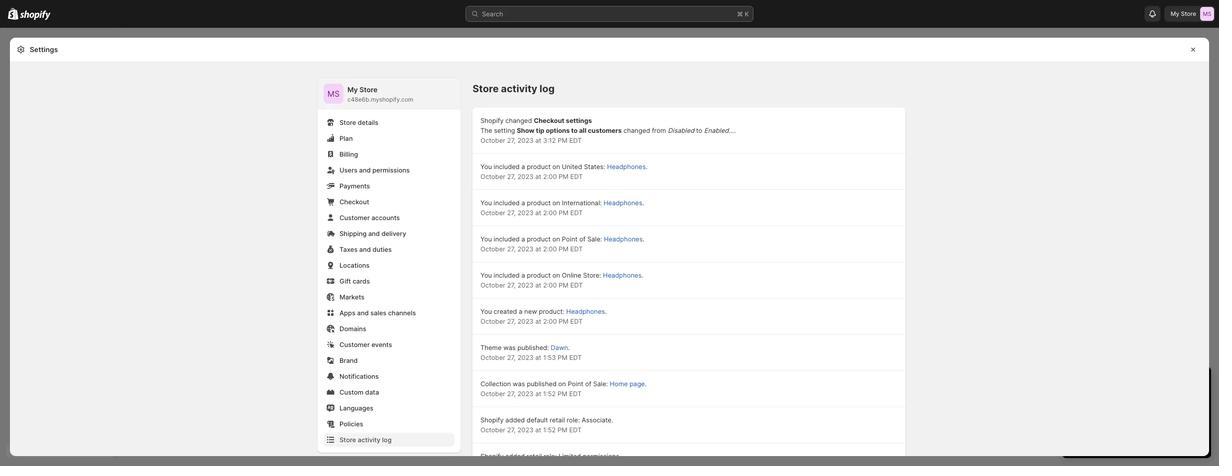 Task type: locate. For each thing, give the bounding box(es) containing it.
edt down united
[[570, 173, 583, 181]]

2 shopify from the top
[[481, 417, 504, 424]]

at down published on the left bottom of page
[[535, 390, 541, 398]]

my
[[1171, 10, 1180, 17], [348, 85, 358, 94]]

you
[[481, 163, 492, 171], [481, 199, 492, 207], [481, 235, 492, 243], [481, 272, 492, 280], [481, 308, 492, 316]]

2023 down default
[[518, 426, 534, 434]]

checkout link
[[324, 195, 455, 209]]

store activity log up the show
[[473, 83, 555, 95]]

edt right 1:53
[[569, 354, 582, 362]]

edt down international:
[[570, 209, 583, 217]]

1 2:00 from the top
[[543, 173, 557, 181]]

3 27, from the top
[[507, 209, 516, 217]]

shopify for shopify changed checkout settings the setting show tip options to all customers changed from disabled to enabled .
[[481, 117, 504, 125]]

5 2:00 from the top
[[543, 318, 557, 326]]

added for default
[[506, 417, 525, 424]]

at inside collection was published on point of sale: home page . october 27, 2023 at 1:52 pm edt
[[535, 390, 541, 398]]

changed from up united
[[554, 146, 600, 154]]

customer
[[340, 214, 370, 222], [340, 341, 370, 349]]

duties
[[373, 246, 392, 254]]

point down you included a product on international: headphones . october 27, 2023 at 2:00 pm edt
[[562, 235, 578, 243]]

edt down you included a product on online store: headphones . october 27, 2023 at 2:00 pm edt
[[570, 318, 583, 326]]

4 october from the top
[[481, 245, 505, 253]]

4 included from the top
[[494, 272, 520, 280]]

pm down options
[[558, 137, 568, 144]]

pm down united
[[559, 173, 569, 181]]

to the setting down . the setting
[[481, 166, 637, 184]]

included inside "you included a product on united states: headphones . october 27, 2023 at 2:00 pm edt"
[[494, 163, 520, 171]]

and right taxes
[[359, 246, 371, 254]]

0 vertical spatial activity
[[501, 83, 537, 95]]

4 27, from the top
[[507, 245, 516, 253]]

on inside you included a product on international: headphones . october 27, 2023 at 2:00 pm edt
[[553, 199, 560, 207]]

changed left the states: at left top
[[556, 156, 583, 164]]

you inside you included a product on international: headphones . october 27, 2023 at 2:00 pm edt
[[481, 199, 492, 207]]

9 27, from the top
[[507, 426, 516, 434]]

checkout down the payments
[[340, 198, 369, 206]]

6 october from the top
[[481, 318, 505, 326]]

2 the from the top
[[481, 137, 492, 144]]

store activity log inside the shop settings menu element
[[340, 436, 392, 444]]

product for united
[[527, 163, 551, 171]]

2:00 down product:
[[543, 318, 557, 326]]

log up tip
[[540, 83, 555, 95]]

on left international:
[[553, 199, 560, 207]]

product down you included a product on international: headphones . october 27, 2023 at 2:00 pm edt
[[527, 235, 551, 243]]

at
[[535, 137, 541, 144], [535, 173, 541, 181], [535, 209, 541, 217], [535, 245, 541, 253], [535, 281, 541, 289], [535, 318, 541, 326], [535, 354, 541, 362], [535, 390, 541, 398], [535, 426, 541, 434]]

0 horizontal spatial activity
[[358, 436, 381, 444]]

pm up the online
[[559, 245, 569, 253]]

2023 inside the theme was published: dawn . october 27, 2023 at 1:53 pm edt
[[518, 354, 534, 362]]

product left the online
[[527, 272, 551, 280]]

4 the from the top
[[481, 156, 492, 164]]

2:00 up product:
[[543, 281, 557, 289]]

customer up shipping
[[340, 214, 370, 222]]

1:52 down published on the left bottom of page
[[543, 390, 556, 398]]

2 2023 from the top
[[518, 173, 534, 181]]

from inside shopify changed checkout settings the setting show tip options to all customers changed from disabled to enabled .
[[652, 127, 666, 135]]

3 included from the top
[[494, 235, 520, 243]]

pm up "limited"
[[558, 426, 567, 434]]

shopify inside shopify added default retail role: associate. october 27, 2023 at 1:52 pm edt
[[481, 417, 504, 424]]

was
[[503, 344, 516, 352], [513, 380, 525, 388]]

at inside you included a product on online store: headphones . october 27, 2023 at 2:00 pm edt
[[535, 281, 541, 289]]

0 vertical spatial retail
[[550, 417, 565, 424]]

at inside the theme was published: dawn . october 27, 2023 at 1:53 pm edt
[[535, 354, 541, 362]]

and right apps
[[357, 309, 369, 317]]

you created a new product: headphones . october 27, 2023 at 2:00 pm edt
[[481, 308, 607, 326]]

2 27, from the top
[[507, 173, 516, 181]]

the inside shopify changed checkout settings the setting show tip options to all customers changed from disabled to enabled .
[[481, 127, 492, 135]]

included
[[494, 163, 520, 171], [494, 199, 520, 207], [494, 235, 520, 243], [494, 272, 520, 280]]

1:52
[[543, 390, 556, 398], [543, 426, 556, 434]]

6 2023 from the top
[[518, 318, 534, 326]]

october inside you included a product on online store: headphones . october 27, 2023 at 2:00 pm edt
[[481, 281, 505, 289]]

search
[[482, 10, 503, 18]]

at inside "you included a product on united states: headphones . october 27, 2023 at 2:00 pm edt"
[[535, 173, 541, 181]]

0 vertical spatial store activity log
[[473, 83, 555, 95]]

edt down the online
[[570, 281, 583, 289]]

shop settings menu element
[[318, 78, 461, 453]]

.
[[729, 127, 731, 135], [649, 146, 650, 154], [646, 163, 648, 171], [642, 199, 644, 207], [643, 235, 645, 243], [642, 272, 644, 280], [605, 308, 607, 316], [568, 344, 570, 352], [645, 380, 647, 388]]

1 vertical spatial checkout
[[340, 198, 369, 206]]

point right published on the left bottom of page
[[568, 380, 583, 388]]

shipping and delivery link
[[324, 227, 455, 241]]

pm down the online
[[559, 281, 569, 289]]

2:00 inside "you included a product on united states: headphones . october 27, 2023 at 2:00 pm edt"
[[543, 173, 557, 181]]

at up you included a product on online store: headphones . october 27, 2023 at 2:00 pm edt
[[535, 245, 541, 253]]

product inside you included a product on point of sale: headphones . october 27, 2023 at 2:00 pm edt
[[527, 235, 551, 243]]

my right my store image
[[348, 85, 358, 94]]

point inside you included a product on point of sale: headphones . october 27, 2023 at 2:00 pm edt
[[562, 235, 578, 243]]

1 added from the top
[[506, 417, 525, 424]]

1 horizontal spatial checkout
[[534, 117, 565, 125]]

product for international:
[[527, 199, 551, 207]]

and for permissions
[[359, 166, 371, 174]]

settings
[[30, 45, 58, 54]]

at down new in the bottom of the page
[[535, 318, 541, 326]]

edt up "limited"
[[569, 426, 582, 434]]

added
[[506, 417, 525, 424], [506, 453, 525, 461]]

you inside you created a new product: headphones . october 27, 2023 at 2:00 pm edt
[[481, 308, 492, 316]]

0 vertical spatial 1:52
[[543, 390, 556, 398]]

2 2:00 from the top
[[543, 209, 557, 217]]

5 27, from the top
[[507, 281, 516, 289]]

2023 up you included a product on online store: headphones . october 27, 2023 at 2:00 pm edt
[[518, 245, 534, 253]]

october inside collection was published on point of sale: home page . october 27, 2023 at 1:52 pm edt
[[481, 390, 505, 398]]

1 vertical spatial point
[[568, 380, 583, 388]]

a inside you included a product on international: headphones . october 27, 2023 at 2:00 pm edt
[[522, 199, 525, 207]]

1 horizontal spatial activity
[[501, 83, 537, 95]]

my store image
[[1200, 7, 1214, 21]]

october
[[481, 137, 505, 144], [481, 173, 505, 181], [481, 209, 505, 217], [481, 245, 505, 253], [481, 281, 505, 289], [481, 318, 505, 326], [481, 354, 505, 362], [481, 390, 505, 398], [481, 426, 505, 434]]

you for you included a product on online store:
[[481, 272, 492, 280]]

pm down product:
[[559, 318, 569, 326]]

0 horizontal spatial checkout
[[340, 198, 369, 206]]

shopify added retail role: limited permissions.
[[481, 453, 621, 461]]

1 vertical spatial store activity log
[[340, 436, 392, 444]]

all
[[579, 127, 587, 135]]

retail right default
[[550, 417, 565, 424]]

1 vertical spatial 1:52
[[543, 426, 556, 434]]

headphones link
[[607, 163, 646, 171], [604, 199, 642, 207], [604, 235, 643, 243], [603, 272, 642, 280], [566, 308, 605, 316]]

customer inside customer events link
[[340, 341, 370, 349]]

gift cards link
[[324, 275, 455, 288]]

of down international:
[[579, 235, 586, 243]]

locations link
[[324, 259, 455, 273]]

2023 down new in the bottom of the page
[[518, 318, 534, 326]]

notifications link
[[324, 370, 455, 384]]

at down tip
[[535, 137, 541, 144]]

customer down domains
[[340, 341, 370, 349]]

7 27, from the top
[[507, 354, 516, 362]]

at inside you included a product on point of sale: headphones . october 27, 2023 at 2:00 pm edt
[[535, 245, 541, 253]]

sale: inside you included a product on point of sale: headphones . october 27, 2023 at 2:00 pm edt
[[587, 235, 602, 243]]

ms button
[[324, 84, 344, 104]]

0 vertical spatial shopify
[[481, 117, 504, 125]]

4 at from the top
[[535, 245, 541, 253]]

edt inside collection was published on point of sale: home page . october 27, 2023 at 1:52 pm edt
[[569, 390, 582, 398]]

you for you included a product on point of sale:
[[481, 235, 492, 243]]

added down shopify added default retail role: associate. october 27, 2023 at 1:52 pm edt
[[506, 453, 525, 461]]

added inside shopify added default retail role: associate. october 27, 2023 at 1:52 pm edt
[[506, 417, 525, 424]]

data
[[365, 389, 379, 397]]

on
[[553, 163, 560, 171], [553, 199, 560, 207], [553, 235, 560, 243], [553, 272, 560, 280], [558, 380, 566, 388]]

and for sales
[[357, 309, 369, 317]]

of inside collection was published on point of sale: home page . october 27, 2023 at 1:52 pm edt
[[585, 380, 591, 388]]

store activity log down "policies"
[[340, 436, 392, 444]]

retail down shopify added default retail role: associate. october 27, 2023 at 1:52 pm edt
[[527, 453, 542, 461]]

1 at from the top
[[535, 137, 541, 144]]

from
[[652, 127, 666, 135], [584, 146, 598, 154], [585, 156, 599, 164], [585, 166, 599, 174], [577, 176, 591, 184]]

2 to the setting from the top
[[481, 166, 637, 184]]

apps and sales channels link
[[324, 306, 455, 320]]

a for international:
[[522, 199, 525, 207]]

4 2023 from the top
[[518, 245, 534, 253]]

edt up shopify added default retail role: associate. october 27, 2023 at 1:52 pm edt
[[569, 390, 582, 398]]

was for theme
[[503, 344, 516, 352]]

2023 down the show
[[518, 137, 534, 144]]

headphones inside you included a product on point of sale: headphones . october 27, 2023 at 2:00 pm edt
[[604, 235, 643, 243]]

and
[[359, 166, 371, 174], [368, 230, 380, 238], [359, 246, 371, 254], [357, 309, 369, 317]]

3 you from the top
[[481, 235, 492, 243]]

to the setting
[[481, 156, 637, 174], [481, 166, 637, 184]]

edt
[[569, 137, 582, 144], [570, 173, 583, 181], [570, 209, 583, 217], [570, 245, 583, 253], [570, 281, 583, 289], [570, 318, 583, 326], [569, 354, 582, 362], [569, 390, 582, 398], [569, 426, 582, 434]]

international:
[[562, 199, 602, 207]]

pm up shopify added default retail role: associate. october 27, 2023 at 1:52 pm edt
[[558, 390, 567, 398]]

1 1:52 from the top
[[543, 390, 556, 398]]

dialog
[[1213, 38, 1219, 457]]

page
[[630, 380, 645, 388]]

included inside you included a product on point of sale: headphones . october 27, 2023 at 2:00 pm edt
[[494, 235, 520, 243]]

0 horizontal spatial log
[[382, 436, 392, 444]]

home
[[610, 380, 628, 388]]

markets
[[340, 293, 365, 301]]

the
[[481, 127, 492, 135], [481, 137, 492, 144], [481, 146, 492, 154], [481, 156, 492, 164], [481, 166, 492, 174], [481, 176, 492, 184]]

product inside you included a product on online store: headphones . october 27, 2023 at 2:00 pm edt
[[527, 272, 551, 280]]

0 vertical spatial added
[[506, 417, 525, 424]]

2 added from the top
[[506, 453, 525, 461]]

included inside you included a product on international: headphones . october 27, 2023 at 2:00 pm edt
[[494, 199, 520, 207]]

on left the online
[[553, 272, 560, 280]]

8 at from the top
[[535, 390, 541, 398]]

store activity log link
[[324, 433, 455, 447]]

shopify added default retail role: associate. october 27, 2023 at 1:52 pm edt
[[481, 417, 613, 434]]

changed from
[[554, 146, 600, 154], [554, 156, 601, 164], [555, 166, 601, 174], [547, 176, 593, 184]]

2023 inside "you included a product on united states: headphones . october 27, 2023 at 2:00 pm edt"
[[518, 173, 534, 181]]

product
[[527, 163, 551, 171], [527, 199, 551, 207], [527, 235, 551, 243], [527, 272, 551, 280]]

2:00 down . the setting
[[543, 173, 557, 181]]

shopify inside shopify changed checkout settings the setting show tip options to all customers changed from disabled to enabled .
[[481, 117, 504, 125]]

store activity log
[[473, 83, 555, 95], [340, 436, 392, 444]]

3 shopify from the top
[[481, 453, 504, 461]]

2 at from the top
[[535, 173, 541, 181]]

headphones link for you included a product on online store:
[[603, 272, 642, 280]]

5 at from the top
[[535, 281, 541, 289]]

published:
[[518, 344, 549, 352]]

changed
[[506, 117, 532, 125], [624, 127, 650, 135], [555, 146, 582, 154], [556, 156, 583, 164], [556, 166, 583, 174], [549, 176, 575, 184]]

pm
[[558, 137, 568, 144], [559, 173, 569, 181], [559, 209, 569, 217], [559, 245, 569, 253], [559, 281, 569, 289], [559, 318, 569, 326], [558, 354, 568, 362], [558, 390, 567, 398], [558, 426, 567, 434]]

store details
[[340, 119, 378, 127]]

october inside you included a product on international: headphones . october 27, 2023 at 2:00 pm edt
[[481, 209, 505, 217]]

2 setting from the top
[[494, 137, 515, 144]]

1 horizontal spatial role:
[[567, 417, 580, 424]]

5 october from the top
[[481, 281, 505, 289]]

1 included from the top
[[494, 163, 520, 171]]

edt inside you included a product on point of sale: headphones . october 27, 2023 at 2:00 pm edt
[[570, 245, 583, 253]]

you for you included a product on united states:
[[481, 163, 492, 171]]

customer inside the customer accounts link
[[340, 214, 370, 222]]

4 2:00 from the top
[[543, 281, 557, 289]]

activity down "policies"
[[358, 436, 381, 444]]

2023 up new in the bottom of the page
[[518, 281, 534, 289]]

2023 down published on the left bottom of page
[[518, 390, 534, 398]]

of
[[579, 235, 586, 243], [585, 380, 591, 388]]

at down published:
[[535, 354, 541, 362]]

you for you created a new product:
[[481, 308, 492, 316]]

sale: up "store:"
[[587, 235, 602, 243]]

1 shopify from the top
[[481, 117, 504, 125]]

2 vertical spatial shopify
[[481, 453, 504, 461]]

a inside "you included a product on united states: headphones . october 27, 2023 at 2:00 pm edt"
[[522, 163, 525, 171]]

3 at from the top
[[535, 209, 541, 217]]

changed from down united
[[547, 176, 593, 184]]

0 vertical spatial point
[[562, 235, 578, 243]]

1 to the setting from the top
[[481, 156, 637, 174]]

checkout
[[534, 117, 565, 125], [340, 198, 369, 206]]

you inside "you included a product on united states: headphones . october 27, 2023 at 2:00 pm edt"
[[481, 163, 492, 171]]

1 setting from the top
[[494, 127, 515, 135]]

at inside you created a new product: headphones . october 27, 2023 at 2:00 pm edt
[[535, 318, 541, 326]]

2023 inside shopify added default retail role: associate. october 27, 2023 at 1:52 pm edt
[[518, 426, 534, 434]]

8 27, from the top
[[507, 390, 516, 398]]

0 vertical spatial log
[[540, 83, 555, 95]]

1 2023 from the top
[[518, 137, 534, 144]]

2:00 inside you included a product on online store: headphones . october 27, 2023 at 2:00 pm edt
[[543, 281, 557, 289]]

2 customer from the top
[[340, 341, 370, 349]]

checkout up options
[[534, 117, 565, 125]]

headphones inside you included a product on online store: headphones . october 27, 2023 at 2:00 pm edt
[[603, 272, 642, 280]]

sale:
[[587, 235, 602, 243], [593, 380, 608, 388]]

0 vertical spatial role:
[[567, 417, 580, 424]]

at up new in the bottom of the page
[[535, 281, 541, 289]]

0 vertical spatial was
[[503, 344, 516, 352]]

2 1:52 from the top
[[543, 426, 556, 434]]

at down default
[[535, 426, 541, 434]]

8 october from the top
[[481, 390, 505, 398]]

and down customer accounts
[[368, 230, 380, 238]]

1 the from the top
[[481, 127, 492, 135]]

was right theme
[[503, 344, 516, 352]]

1 vertical spatial customer
[[340, 341, 370, 349]]

6 at from the top
[[535, 318, 541, 326]]

7 october from the top
[[481, 354, 505, 362]]

2 you from the top
[[481, 199, 492, 207]]

1 customer from the top
[[340, 214, 370, 222]]

0 horizontal spatial store activity log
[[340, 436, 392, 444]]

4 product from the top
[[527, 272, 551, 280]]

6 setting from the top
[[494, 176, 515, 184]]

my inside the my store c48e6b.myshopify.com
[[348, 85, 358, 94]]

5 2023 from the top
[[518, 281, 534, 289]]

2023 up you included a product on point of sale: headphones . october 27, 2023 at 2:00 pm edt
[[518, 209, 534, 217]]

1 horizontal spatial my
[[1171, 10, 1180, 17]]

on inside you included a product on online store: headphones . october 27, 2023 at 2:00 pm edt
[[553, 272, 560, 280]]

log down policies link
[[382, 436, 392, 444]]

0 vertical spatial customer
[[340, 214, 370, 222]]

1 vertical spatial retail
[[527, 453, 542, 461]]

4 you from the top
[[481, 272, 492, 280]]

my left my store icon
[[1171, 10, 1180, 17]]

to
[[571, 127, 578, 135], [696, 127, 702, 135], [626, 146, 636, 154], [629, 156, 635, 164], [629, 166, 635, 174]]

headphones
[[607, 163, 646, 171], [604, 199, 642, 207], [604, 235, 643, 243], [603, 272, 642, 280], [566, 308, 605, 316]]

to the setting down 3:12
[[481, 156, 637, 174]]

shopify image
[[20, 10, 51, 20]]

permissions.
[[583, 453, 621, 461]]

store inside the my store c48e6b.myshopify.com
[[360, 85, 378, 94]]

5 you from the top
[[481, 308, 492, 316]]

27, inside you created a new product: headphones . october 27, 2023 at 2:00 pm edt
[[507, 318, 516, 326]]

9 at from the top
[[535, 426, 541, 434]]

home page link
[[610, 380, 645, 388]]

2 product from the top
[[527, 199, 551, 207]]

on inside you included a product on point of sale: headphones . october 27, 2023 at 2:00 pm edt
[[553, 235, 560, 243]]

5 setting from the top
[[494, 166, 515, 174]]

edt up the online
[[570, 245, 583, 253]]

pm down dawn
[[558, 354, 568, 362]]

sales
[[370, 309, 386, 317]]

1 vertical spatial log
[[382, 436, 392, 444]]

⌘
[[737, 10, 743, 18]]

7 at from the top
[[535, 354, 541, 362]]

included for you included a product on online store: headphones . october 27, 2023 at 2:00 pm edt
[[494, 272, 520, 280]]

1 product from the top
[[527, 163, 551, 171]]

k
[[745, 10, 749, 18]]

2:00
[[543, 173, 557, 181], [543, 209, 557, 217], [543, 245, 557, 253], [543, 281, 557, 289], [543, 318, 557, 326]]

a inside you included a product on point of sale: headphones . october 27, 2023 at 2:00 pm edt
[[522, 235, 525, 243]]

3 2023 from the top
[[518, 209, 534, 217]]

collection was published on point of sale: home page . october 27, 2023 at 1:52 pm edt
[[481, 380, 647, 398]]

headphones inside "you included a product on united states: headphones . october 27, 2023 at 2:00 pm edt"
[[607, 163, 646, 171]]

a inside you included a product on online store: headphones . october 27, 2023 at 2:00 pm edt
[[522, 272, 525, 280]]

checkout inside shopify changed checkout settings the setting show tip options to all customers changed from disabled to enabled .
[[534, 117, 565, 125]]

the setting the setting
[[481, 137, 517, 154]]

store:
[[583, 272, 601, 280]]

2 included from the top
[[494, 199, 520, 207]]

october inside the theme was published: dawn . october 27, 2023 at 1:53 pm edt
[[481, 354, 505, 362]]

activity up the show
[[501, 83, 537, 95]]

product down "october 27, 2023 at 3:12 pm edt" on the left of the page
[[527, 163, 551, 171]]

gift
[[340, 278, 351, 285]]

27,
[[507, 137, 516, 144], [507, 173, 516, 181], [507, 209, 516, 217], [507, 245, 516, 253], [507, 281, 516, 289], [507, 318, 516, 326], [507, 354, 516, 362], [507, 390, 516, 398], [507, 426, 516, 434]]

0 horizontal spatial my
[[348, 85, 358, 94]]

2:00 inside you created a new product: headphones . october 27, 2023 at 2:00 pm edt
[[543, 318, 557, 326]]

events
[[372, 341, 392, 349]]

3 2:00 from the top
[[543, 245, 557, 253]]

was inside the theme was published: dawn . october 27, 2023 at 1:53 pm edt
[[503, 344, 516, 352]]

included inside you included a product on online store: headphones . october 27, 2023 at 2:00 pm edt
[[494, 272, 520, 280]]

3 product from the top
[[527, 235, 551, 243]]

shopify
[[481, 117, 504, 125], [481, 417, 504, 424], [481, 453, 504, 461]]

role: left associate.
[[567, 417, 580, 424]]

at down . the setting
[[535, 173, 541, 181]]

retail inside shopify added default retail role: associate. october 27, 2023 at 1:52 pm edt
[[550, 417, 565, 424]]

6 27, from the top
[[507, 318, 516, 326]]

languages
[[340, 405, 373, 413]]

2:00 inside you included a product on international: headphones . october 27, 2023 at 2:00 pm edt
[[543, 209, 557, 217]]

shopify for shopify added default retail role: associate. october 27, 2023 at 1:52 pm edt
[[481, 417, 504, 424]]

2023 down "october 27, 2023 at 3:12 pm edt" on the left of the page
[[518, 173, 534, 181]]

2:00 up you included a product on point of sale: headphones . october 27, 2023 at 2:00 pm edt
[[543, 209, 557, 217]]

sale: inside collection was published on point of sale: home page . october 27, 2023 at 1:52 pm edt
[[593, 380, 608, 388]]

setting inside . the setting
[[494, 156, 515, 164]]

2023 down published:
[[518, 354, 534, 362]]

on down you included a product on international: headphones . october 27, 2023 at 2:00 pm edt
[[553, 235, 560, 243]]

8 2023 from the top
[[518, 390, 534, 398]]

a for point
[[522, 235, 525, 243]]

3 october from the top
[[481, 209, 505, 217]]

changed from down . the setting
[[555, 166, 601, 174]]

7 2023 from the top
[[518, 354, 534, 362]]

log
[[540, 83, 555, 95], [382, 436, 392, 444]]

permissions
[[373, 166, 410, 174]]

changed from down "all"
[[554, 156, 601, 164]]

0 vertical spatial sale:
[[587, 235, 602, 243]]

product down "you included a product on united states: headphones . october 27, 2023 at 2:00 pm edt"
[[527, 199, 551, 207]]

1 27, from the top
[[507, 137, 516, 144]]

at up you included a product on point of sale: headphones . october 27, 2023 at 2:00 pm edt
[[535, 209, 541, 217]]

0 vertical spatial checkout
[[534, 117, 565, 125]]

on left united
[[553, 163, 560, 171]]

disabled
[[668, 127, 694, 135]]

9 2023 from the top
[[518, 426, 534, 434]]

and right users
[[359, 166, 371, 174]]

1 horizontal spatial retail
[[550, 417, 565, 424]]

1 vertical spatial sale:
[[593, 380, 608, 388]]

1:52 down default
[[543, 426, 556, 434]]

pm down international:
[[559, 209, 569, 217]]

1 you from the top
[[481, 163, 492, 171]]

headphones link for you included a product on point of sale:
[[604, 235, 643, 243]]

1 vertical spatial added
[[506, 453, 525, 461]]

of left 'home'
[[585, 380, 591, 388]]

1 vertical spatial was
[[513, 380, 525, 388]]

1 vertical spatial activity
[[358, 436, 381, 444]]

3 setting from the top
[[494, 146, 515, 154]]

0 vertical spatial my
[[1171, 10, 1180, 17]]

on for online
[[553, 272, 560, 280]]

product inside "you included a product on united states: headphones . october 27, 2023 at 2:00 pm edt"
[[527, 163, 551, 171]]

channels
[[388, 309, 416, 317]]

1 vertical spatial of
[[585, 380, 591, 388]]

users
[[340, 166, 358, 174]]

27, inside shopify added default retail role: associate. october 27, 2023 at 1:52 pm edt
[[507, 426, 516, 434]]

2 october from the top
[[481, 173, 505, 181]]

4 setting from the top
[[494, 156, 515, 164]]

on right published on the left bottom of page
[[558, 380, 566, 388]]

on inside collection was published on point of sale: home page . october 27, 2023 at 1:52 pm edt
[[558, 380, 566, 388]]

0 vertical spatial of
[[579, 235, 586, 243]]

you inside you included a product on point of sale: headphones . october 27, 2023 at 2:00 pm edt
[[481, 235, 492, 243]]

added left default
[[506, 417, 525, 424]]

plan link
[[324, 132, 455, 145]]

was left published on the left bottom of page
[[513, 380, 525, 388]]

1 vertical spatial my
[[348, 85, 358, 94]]

you inside you included a product on online store: headphones . october 27, 2023 at 2:00 pm edt
[[481, 272, 492, 280]]

2:00 up you included a product on online store: headphones . october 27, 2023 at 2:00 pm edt
[[543, 245, 557, 253]]

sale: left 'home'
[[593, 380, 608, 388]]

role: left "limited"
[[544, 453, 557, 461]]

headphones link for you included a product on united states:
[[607, 163, 646, 171]]

1 vertical spatial shopify
[[481, 417, 504, 424]]

9 october from the top
[[481, 426, 505, 434]]

1 horizontal spatial store activity log
[[473, 83, 555, 95]]

0 horizontal spatial role:
[[544, 453, 557, 461]]

a inside you created a new product: headphones . october 27, 2023 at 2:00 pm edt
[[519, 308, 523, 316]]



Task type: describe. For each thing, give the bounding box(es) containing it.
notifications
[[340, 373, 379, 381]]

shipping and delivery
[[340, 230, 406, 238]]

payments
[[340, 182, 370, 190]]

settings dialog
[[10, 38, 1209, 467]]

gift cards
[[340, 278, 370, 285]]

and for duties
[[359, 246, 371, 254]]

show
[[517, 127, 535, 135]]

changed up the show
[[506, 117, 532, 125]]

2023 inside you included a product on online store: headphones . october 27, 2023 at 2:00 pm edt
[[518, 281, 534, 289]]

my store image
[[324, 84, 344, 104]]

policies link
[[324, 418, 455, 431]]

the inside . the setting
[[481, 156, 492, 164]]

changed up united
[[555, 146, 582, 154]]

apps and sales channels
[[340, 309, 416, 317]]

shopify for shopify added retail role: limited permissions.
[[481, 453, 504, 461]]

limited
[[559, 453, 581, 461]]

of inside you included a product on point of sale: headphones . october 27, 2023 at 2:00 pm edt
[[579, 235, 586, 243]]

customer for customer accounts
[[340, 214, 370, 222]]

at inside you included a product on international: headphones . october 27, 2023 at 2:00 pm edt
[[535, 209, 541, 217]]

associate.
[[582, 417, 613, 424]]

you included a product on point of sale: headphones . october 27, 2023 at 2:00 pm edt
[[481, 235, 645, 253]]

27, inside you included a product on international: headphones . october 27, 2023 at 2:00 pm edt
[[507, 209, 516, 217]]

pm inside the theme was published: dawn . october 27, 2023 at 1:53 pm edt
[[558, 354, 568, 362]]

details
[[358, 119, 378, 127]]

a for united
[[522, 163, 525, 171]]

my store c48e6b.myshopify.com
[[348, 85, 413, 103]]

you included a product on online store: headphones . october 27, 2023 at 2:00 pm edt
[[481, 272, 644, 289]]

my store
[[1171, 10, 1196, 17]]

theme was published: dawn . october 27, 2023 at 1:53 pm edt
[[481, 344, 582, 362]]

was for collection
[[513, 380, 525, 388]]

custom data link
[[324, 386, 455, 400]]

tip
[[536, 127, 544, 135]]

edt inside you included a product on online store: headphones . october 27, 2023 at 2:00 pm edt
[[570, 281, 583, 289]]

edt inside "you included a product on united states: headphones . october 27, 2023 at 2:00 pm edt"
[[570, 173, 583, 181]]

languages link
[[324, 402, 455, 416]]

settings
[[566, 117, 592, 125]]

5 the from the top
[[481, 166, 492, 174]]

payments link
[[324, 179, 455, 193]]

markets link
[[324, 290, 455, 304]]

delivery
[[382, 230, 406, 238]]

. inside you created a new product: headphones . october 27, 2023 at 2:00 pm edt
[[605, 308, 607, 316]]

taxes and duties
[[340, 246, 392, 254]]

edt inside you created a new product: headphones . october 27, 2023 at 2:00 pm edt
[[570, 318, 583, 326]]

headphones inside you created a new product: headphones . october 27, 2023 at 2:00 pm edt
[[566, 308, 605, 316]]

billing link
[[324, 147, 455, 161]]

customers
[[588, 127, 622, 135]]

users and permissions link
[[324, 163, 455, 177]]

checkout inside checkout 'link'
[[340, 198, 369, 206]]

1 horizontal spatial log
[[540, 83, 555, 95]]

online
[[562, 272, 581, 280]]

october inside "you included a product on united states: headphones . october 27, 2023 at 2:00 pm edt"
[[481, 173, 505, 181]]

setting inside shopify changed checkout settings the setting show tip options to all customers changed from disabled to enabled .
[[494, 127, 515, 135]]

2023 inside you included a product on point of sale: headphones . october 27, 2023 at 2:00 pm edt
[[518, 245, 534, 253]]

you included a product on united states: headphones . october 27, 2023 at 2:00 pm edt
[[481, 163, 648, 181]]

users and permissions
[[340, 166, 410, 174]]

edt inside the theme was published: dawn . october 27, 2023 at 1:53 pm edt
[[569, 354, 582, 362]]

pm inside "you included a product on united states: headphones . october 27, 2023 at 2:00 pm edt"
[[559, 173, 569, 181]]

customer events link
[[324, 338, 455, 352]]

states:
[[584, 163, 605, 171]]

27, inside you included a product on point of sale: headphones . october 27, 2023 at 2:00 pm edt
[[507, 245, 516, 253]]

changed right customers
[[624, 127, 650, 135]]

2:00 inside you included a product on point of sale: headphones . october 27, 2023 at 2:00 pm edt
[[543, 245, 557, 253]]

added for retail
[[506, 453, 525, 461]]

shipping
[[340, 230, 367, 238]]

my for my store c48e6b.myshopify.com
[[348, 85, 358, 94]]

brand link
[[324, 354, 455, 368]]

customer for customer events
[[340, 341, 370, 349]]

created
[[494, 308, 517, 316]]

changed down united
[[549, 176, 575, 184]]

collection
[[481, 380, 511, 388]]

2023 inside collection was published on point of sale: home page . october 27, 2023 at 1:52 pm edt
[[518, 390, 534, 398]]

shopify image
[[8, 8, 18, 20]]

1 vertical spatial role:
[[544, 453, 557, 461]]

october inside you included a product on point of sale: headphones . october 27, 2023 at 2:00 pm edt
[[481, 245, 505, 253]]

shopify changed checkout settings the setting show tip options to all customers changed from disabled to enabled .
[[481, 117, 731, 135]]

3 days left in your trial element
[[1062, 393, 1211, 459]]

options
[[546, 127, 570, 135]]

. inside you included a product on point of sale: headphones . october 27, 2023 at 2:00 pm edt
[[643, 235, 645, 243]]

pm inside you included a product on point of sale: headphones . october 27, 2023 at 2:00 pm edt
[[559, 245, 569, 253]]

27, inside "you included a product on united states: headphones . october 27, 2023 at 2:00 pm edt"
[[507, 173, 516, 181]]

changed down . the setting
[[556, 166, 583, 174]]

october inside shopify added default retail role: associate. october 27, 2023 at 1:52 pm edt
[[481, 426, 505, 434]]

you included a product on international: headphones . october 27, 2023 at 2:00 pm edt
[[481, 199, 644, 217]]

domains
[[340, 325, 366, 333]]

6 the from the top
[[481, 176, 492, 184]]

dawn
[[551, 344, 568, 352]]

edt inside shopify added default retail role: associate. october 27, 2023 at 1:52 pm edt
[[569, 426, 582, 434]]

locations
[[340, 262, 370, 270]]

log inside the shop settings menu element
[[382, 436, 392, 444]]

taxes and duties link
[[324, 243, 455, 257]]

customer accounts
[[340, 214, 400, 222]]

pm inside you created a new product: headphones . october 27, 2023 at 2:00 pm edt
[[559, 318, 569, 326]]

. inside . the setting
[[649, 146, 650, 154]]

custom data
[[340, 389, 379, 397]]

on for united
[[553, 163, 560, 171]]

customer events
[[340, 341, 392, 349]]

headphones link for you included a product on international:
[[604, 199, 642, 207]]

pm inside shopify added default retail role: associate. october 27, 2023 at 1:52 pm edt
[[558, 426, 567, 434]]

on for point
[[553, 235, 560, 243]]

product for point
[[527, 235, 551, 243]]

1:52 inside shopify added default retail role: associate. october 27, 2023 at 1:52 pm edt
[[543, 426, 556, 434]]

october 27, 2023 at 3:12 pm edt
[[481, 137, 582, 144]]

october inside you created a new product: headphones . october 27, 2023 at 2:00 pm edt
[[481, 318, 505, 326]]

. inside you included a product on international: headphones . october 27, 2023 at 2:00 pm edt
[[642, 199, 644, 207]]

27, inside the theme was published: dawn . october 27, 2023 at 1:53 pm edt
[[507, 354, 516, 362]]

and for delivery
[[368, 230, 380, 238]]

custom
[[340, 389, 364, 397]]

. inside you included a product on online store: headphones . october 27, 2023 at 2:00 pm edt
[[642, 272, 644, 280]]

store details link
[[324, 116, 455, 130]]

2023 inside you included a product on international: headphones . october 27, 2023 at 2:00 pm edt
[[518, 209, 534, 217]]

⌘ k
[[737, 10, 749, 18]]

new
[[524, 308, 537, 316]]

headphones link for you created a new product:
[[566, 308, 605, 316]]

. inside shopify changed checkout settings the setting show tip options to all customers changed from disabled to enabled .
[[729, 127, 731, 135]]

headphones inside you included a product on international: headphones . october 27, 2023 at 2:00 pm edt
[[604, 199, 642, 207]]

2023 inside you created a new product: headphones . october 27, 2023 at 2:00 pm edt
[[518, 318, 534, 326]]

product:
[[539, 308, 565, 316]]

3 the from the top
[[481, 146, 492, 154]]

default
[[527, 417, 548, 424]]

included for you included a product on international: headphones . october 27, 2023 at 2:00 pm edt
[[494, 199, 520, 207]]

. inside collection was published on point of sale: home page . october 27, 2023 at 1:52 pm edt
[[645, 380, 647, 388]]

included for you included a product on point of sale: headphones . october 27, 2023 at 2:00 pm edt
[[494, 235, 520, 243]]

activity inside the shop settings menu element
[[358, 436, 381, 444]]

theme
[[481, 344, 502, 352]]

plan
[[340, 135, 353, 142]]

pm inside you included a product on international: headphones . october 27, 2023 at 2:00 pm edt
[[559, 209, 569, 217]]

enabled
[[704, 127, 729, 135]]

on for international:
[[553, 199, 560, 207]]

billing
[[340, 150, 358, 158]]

customer accounts link
[[324, 211, 455, 225]]

accounts
[[372, 214, 400, 222]]

apps
[[340, 309, 356, 317]]

a for online
[[522, 272, 525, 280]]

27, inside collection was published on point of sale: home page . october 27, 2023 at 1:52 pm edt
[[507, 390, 516, 398]]

3:12
[[543, 137, 556, 144]]

1:52 inside collection was published on point of sale: home page . october 27, 2023 at 1:52 pm edt
[[543, 390, 556, 398]]

. the setting
[[481, 146, 650, 164]]

edt inside you included a product on international: headphones . october 27, 2023 at 2:00 pm edt
[[570, 209, 583, 217]]

edt down "all"
[[569, 137, 582, 144]]

taxes
[[340, 246, 358, 254]]

policies
[[340, 420, 363, 428]]

product for online
[[527, 272, 551, 280]]

point inside collection was published on point of sale: home page . october 27, 2023 at 1:52 pm edt
[[568, 380, 583, 388]]

pm inside you included a product on online store: headphones . october 27, 2023 at 2:00 pm edt
[[559, 281, 569, 289]]

27, inside you included a product on online store: headphones . october 27, 2023 at 2:00 pm edt
[[507, 281, 516, 289]]

. inside the theme was published: dawn . october 27, 2023 at 1:53 pm edt
[[568, 344, 570, 352]]

published
[[527, 380, 557, 388]]

at inside shopify added default retail role: associate. october 27, 2023 at 1:52 pm edt
[[535, 426, 541, 434]]

domains link
[[324, 322, 455, 336]]

. inside "you included a product on united states: headphones . october 27, 2023 at 2:00 pm edt"
[[646, 163, 648, 171]]

pm inside collection was published on point of sale: home page . october 27, 2023 at 1:52 pm edt
[[558, 390, 567, 398]]

my for my store
[[1171, 10, 1180, 17]]

1:53
[[543, 354, 556, 362]]

dawn link
[[551, 344, 568, 352]]

a for headphones
[[519, 308, 523, 316]]

0 horizontal spatial retail
[[527, 453, 542, 461]]

included for you included a product on united states: headphones . october 27, 2023 at 2:00 pm edt
[[494, 163, 520, 171]]

1 october from the top
[[481, 137, 505, 144]]

role: inside shopify added default retail role: associate. october 27, 2023 at 1:52 pm edt
[[567, 417, 580, 424]]

united
[[562, 163, 582, 171]]

you for you included a product on international:
[[481, 199, 492, 207]]



Task type: vqa. For each thing, say whether or not it's contained in the screenshot.


